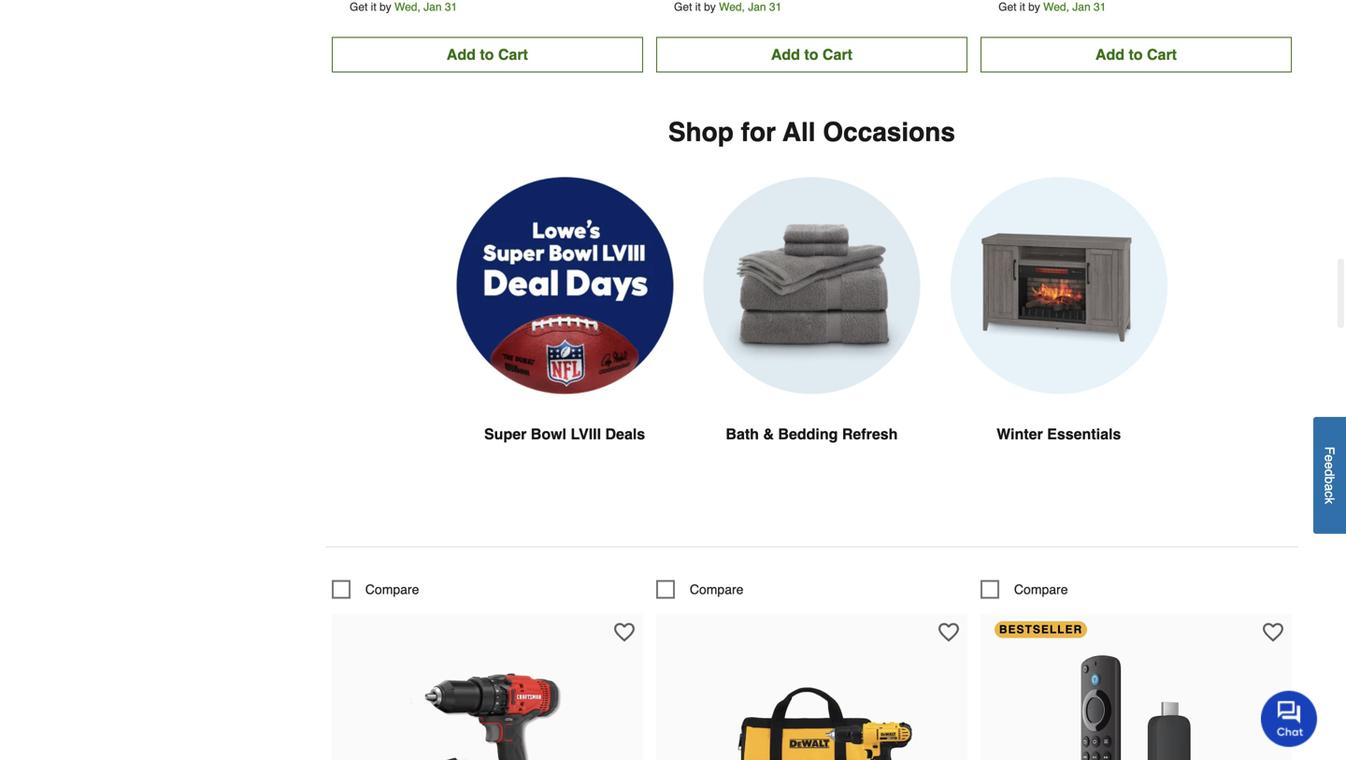 Task type: describe. For each thing, give the bounding box(es) containing it.
1 wed, from the left
[[395, 1, 421, 14]]

cart for first the add to cart button from right
[[1148, 46, 1178, 63]]

super
[[485, 425, 527, 443]]

to for first the add to cart button from right
[[1129, 46, 1144, 63]]

2 get it by wed, jan 31 from the left
[[674, 1, 782, 14]]

3 31 from the left
[[1094, 1, 1107, 14]]

a
[[1323, 484, 1338, 491]]

compare for '50040962' element
[[690, 582, 744, 597]]

f e e d b a c k
[[1323, 447, 1338, 504]]

heart outline image
[[614, 622, 635, 643]]

2 e from the top
[[1323, 462, 1338, 469]]

5004861567 element
[[332, 580, 419, 599]]

1 e from the top
[[1323, 455, 1338, 462]]

1 add to cart button from the left
[[332, 37, 643, 73]]

compare for 5014781185 element
[[1015, 582, 1069, 597]]

chat invite button image
[[1262, 690, 1319, 747]]

f e e d b a c k button
[[1314, 417, 1347, 534]]

craftsman cmcd700c1 v20 20-volt max 1/2-in cordless drill (1-battery included, charger included) image
[[385, 655, 591, 760]]

1 add from the left
[[447, 46, 476, 63]]

super bowl lviii deals link
[[456, 177, 674, 491]]

refresh
[[843, 425, 898, 443]]

bath & bedding refresh
[[726, 425, 898, 443]]

3 wed, from the left
[[1044, 1, 1070, 14]]

bestseller
[[1000, 623, 1083, 636]]

2 wed, from the left
[[719, 1, 745, 14]]

2 31 from the left
[[770, 1, 782, 14]]

2 by from the left
[[704, 1, 716, 14]]

compare for 5004861567 element
[[366, 582, 419, 597]]

5014781185 element
[[981, 580, 1069, 599]]

to for 3rd the add to cart button from the right
[[480, 46, 494, 63]]

3 get it by wed, jan 31 from the left
[[999, 1, 1107, 14]]

3 jan from the left
[[1073, 1, 1091, 14]]

lviii
[[571, 425, 601, 443]]

2 jan from the left
[[748, 1, 767, 14]]

2 it from the left
[[696, 1, 701, 14]]

amazon b0bp9mdcqz fire tv stick 4k streaming device, thousands of 4k ultra hd movies and tv episodes, supports wi-fi 6, watch free & live tv image
[[1034, 655, 1240, 760]]

deals
[[606, 425, 646, 443]]



Task type: locate. For each thing, give the bounding box(es) containing it.
shop
[[669, 117, 734, 147]]

2 horizontal spatial add
[[1096, 46, 1125, 63]]

d
[[1323, 469, 1338, 477]]

1 31 from the left
[[445, 1, 458, 14]]

0 horizontal spatial heart outline image
[[939, 622, 960, 643]]

0 horizontal spatial compare
[[366, 582, 419, 597]]

jan
[[424, 1, 442, 14], [748, 1, 767, 14], [1073, 1, 1091, 14]]

1 horizontal spatial get
[[674, 1, 693, 14]]

2 add to cart button from the left
[[656, 37, 968, 73]]

add to cart button
[[332, 37, 643, 73], [656, 37, 968, 73], [981, 37, 1293, 73]]

3 cart from the left
[[1148, 46, 1178, 63]]

31
[[445, 1, 458, 14], [770, 1, 782, 14], [1094, 1, 1107, 14]]

0 horizontal spatial get
[[350, 1, 368, 14]]

it
[[371, 1, 377, 14], [696, 1, 701, 14], [1020, 1, 1026, 14]]

2 heart outline image from the left
[[1264, 622, 1284, 643]]

1 horizontal spatial heart outline image
[[1264, 622, 1284, 643]]

b
[[1323, 477, 1338, 484]]

heart outline image up chat invite button image
[[1264, 622, 1284, 643]]

1 horizontal spatial wed,
[[719, 1, 745, 14]]

to for 2nd the add to cart button from the right
[[805, 46, 819, 63]]

add
[[447, 46, 476, 63], [772, 46, 801, 63], [1096, 46, 1125, 63]]

cart
[[498, 46, 528, 63], [823, 46, 853, 63], [1148, 46, 1178, 63]]

1 cart from the left
[[498, 46, 528, 63]]

&
[[764, 425, 774, 443]]

f
[[1323, 447, 1338, 455]]

1 to from the left
[[480, 46, 494, 63]]

heart outline image left bestseller
[[939, 622, 960, 643]]

e up d
[[1323, 455, 1338, 462]]

0 horizontal spatial 31
[[445, 1, 458, 14]]

2 get from the left
[[674, 1, 693, 14]]

1 horizontal spatial 31
[[770, 1, 782, 14]]

shop for all occasions
[[669, 117, 956, 147]]

e
[[1323, 455, 1338, 462], [1323, 462, 1338, 469]]

winter
[[997, 425, 1044, 443]]

to
[[480, 46, 494, 63], [805, 46, 819, 63], [1129, 46, 1144, 63]]

3 get from the left
[[999, 1, 1017, 14]]

0 horizontal spatial add to cart button
[[332, 37, 643, 73]]

a gray 2-door t v stand with electric fireplace. image
[[951, 177, 1168, 394]]

cart for 2nd the add to cart button from the right
[[823, 46, 853, 63]]

0 horizontal spatial cart
[[498, 46, 528, 63]]

3 add to cart from the left
[[1096, 46, 1178, 63]]

1 heart outline image from the left
[[939, 622, 960, 643]]

wed,
[[395, 1, 421, 14], [719, 1, 745, 14], [1044, 1, 1070, 14]]

2 horizontal spatial to
[[1129, 46, 1144, 63]]

0 horizontal spatial jan
[[424, 1, 442, 14]]

1 add to cart from the left
[[447, 46, 528, 63]]

2 horizontal spatial by
[[1029, 1, 1041, 14]]

3 to from the left
[[1129, 46, 1144, 63]]

2 horizontal spatial 31
[[1094, 1, 1107, 14]]

2 horizontal spatial add to cart
[[1096, 46, 1178, 63]]

1 horizontal spatial by
[[704, 1, 716, 14]]

1 compare from the left
[[366, 582, 419, 597]]

by
[[380, 1, 392, 14], [704, 1, 716, 14], [1029, 1, 1041, 14]]

winter essentials link
[[951, 177, 1168, 491]]

1 by from the left
[[380, 1, 392, 14]]

0 horizontal spatial by
[[380, 1, 392, 14]]

1 horizontal spatial it
[[696, 1, 701, 14]]

1 horizontal spatial get it by wed, jan 31
[[674, 1, 782, 14]]

bowl
[[531, 425, 567, 443]]

all
[[783, 117, 816, 147]]

occasions
[[823, 117, 956, 147]]

1 jan from the left
[[424, 1, 442, 14]]

winter essentials
[[997, 425, 1122, 443]]

0 horizontal spatial wed,
[[395, 1, 421, 14]]

50040962 element
[[656, 580, 744, 599]]

super bowl lviii deals
[[485, 425, 646, 443]]

3 it from the left
[[1020, 1, 1026, 14]]

1 get it by wed, jan 31 from the left
[[350, 1, 458, 14]]

bedding
[[779, 425, 838, 443]]

3 compare from the left
[[1015, 582, 1069, 597]]

bath & bedding refresh link
[[704, 177, 921, 491]]

1 horizontal spatial jan
[[748, 1, 767, 14]]

1 horizontal spatial add to cart
[[772, 46, 853, 63]]

0 horizontal spatial add to cart
[[447, 46, 528, 63]]

1 horizontal spatial compare
[[690, 582, 744, 597]]

get it by wed, jan 31
[[350, 1, 458, 14], [674, 1, 782, 14], [999, 1, 1107, 14]]

2 add to cart from the left
[[772, 46, 853, 63]]

2 horizontal spatial add to cart button
[[981, 37, 1293, 73]]

compare inside 5004861567 element
[[366, 582, 419, 597]]

0 horizontal spatial to
[[480, 46, 494, 63]]

compare inside '50040962' element
[[690, 582, 744, 597]]

0 horizontal spatial add
[[447, 46, 476, 63]]

2 gray folded bath towels, 2 gray hand towels and 2 gray washcloths. image
[[704, 177, 921, 395]]

1 horizontal spatial to
[[805, 46, 819, 63]]

dewalt dcd771c2 20-volt 1/2-in cordless drill (2-batteries included, charger included and soft bag included) image
[[709, 655, 915, 760]]

add to cart
[[447, 46, 528, 63], [772, 46, 853, 63], [1096, 46, 1178, 63]]

2 horizontal spatial get it by wed, jan 31
[[999, 1, 1107, 14]]

heart outline image
[[939, 622, 960, 643], [1264, 622, 1284, 643]]

bath
[[726, 425, 759, 443]]

e up b
[[1323, 462, 1338, 469]]

get
[[350, 1, 368, 14], [674, 1, 693, 14], [999, 1, 1017, 14]]

0 horizontal spatial get it by wed, jan 31
[[350, 1, 458, 14]]

2 horizontal spatial jan
[[1073, 1, 1091, 14]]

2 to from the left
[[805, 46, 819, 63]]

1 horizontal spatial add
[[772, 46, 801, 63]]

essentials
[[1048, 425, 1122, 443]]

2 add from the left
[[772, 46, 801, 63]]

3 add to cart button from the left
[[981, 37, 1293, 73]]

k
[[1323, 498, 1338, 504]]

2 horizontal spatial it
[[1020, 1, 1026, 14]]

2 cart from the left
[[823, 46, 853, 63]]

1 it from the left
[[371, 1, 377, 14]]

1 get from the left
[[350, 1, 368, 14]]

for
[[741, 117, 776, 147]]

cart for 3rd the add to cart button from the right
[[498, 46, 528, 63]]

compare
[[366, 582, 419, 597], [690, 582, 744, 597], [1015, 582, 1069, 597]]

3 add from the left
[[1096, 46, 1125, 63]]

2 horizontal spatial cart
[[1148, 46, 1178, 63]]

0 horizontal spatial it
[[371, 1, 377, 14]]

1 horizontal spatial add to cart button
[[656, 37, 968, 73]]

c
[[1323, 491, 1338, 498]]

2 horizontal spatial wed,
[[1044, 1, 1070, 14]]

3 by from the left
[[1029, 1, 1041, 14]]

lowe's super bowl 58 deal days. image
[[456, 177, 674, 395]]

2 horizontal spatial get
[[999, 1, 1017, 14]]

2 compare from the left
[[690, 582, 744, 597]]

1 horizontal spatial cart
[[823, 46, 853, 63]]

compare inside 5014781185 element
[[1015, 582, 1069, 597]]

2 horizontal spatial compare
[[1015, 582, 1069, 597]]



Task type: vqa. For each thing, say whether or not it's contained in the screenshot.
Medicine to the right
no



